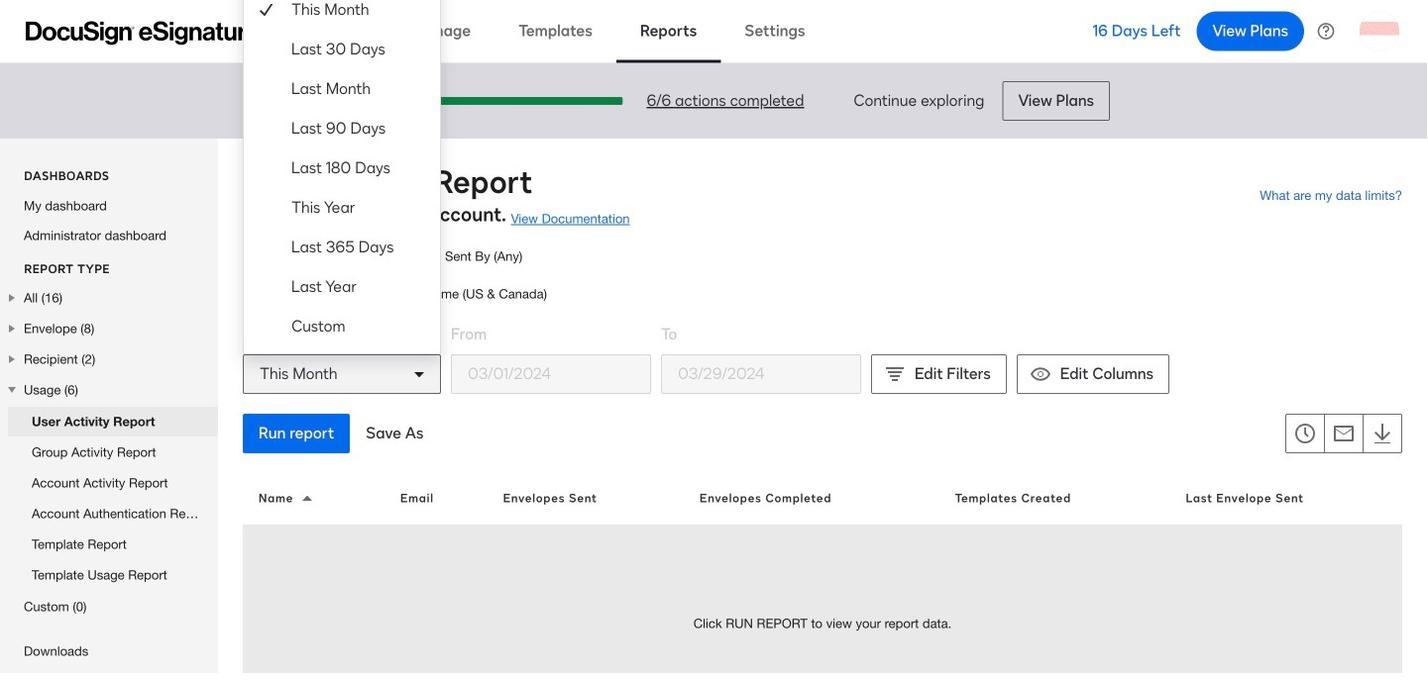 Task type: describe. For each thing, give the bounding box(es) containing it.
MM/DD/YYYY text field
[[662, 356, 860, 393]]

your uploaded profile image image
[[1360, 11, 1399, 51]]

docusign esignature image
[[26, 21, 260, 45]]



Task type: locate. For each thing, give the bounding box(es) containing it.
primary report detail actions group
[[243, 414, 439, 454]]

list box
[[244, 0, 440, 347]]

MM/DD/YYYY text field
[[452, 356, 650, 393]]

secondary report detail actions group
[[1285, 414, 1402, 454]]



